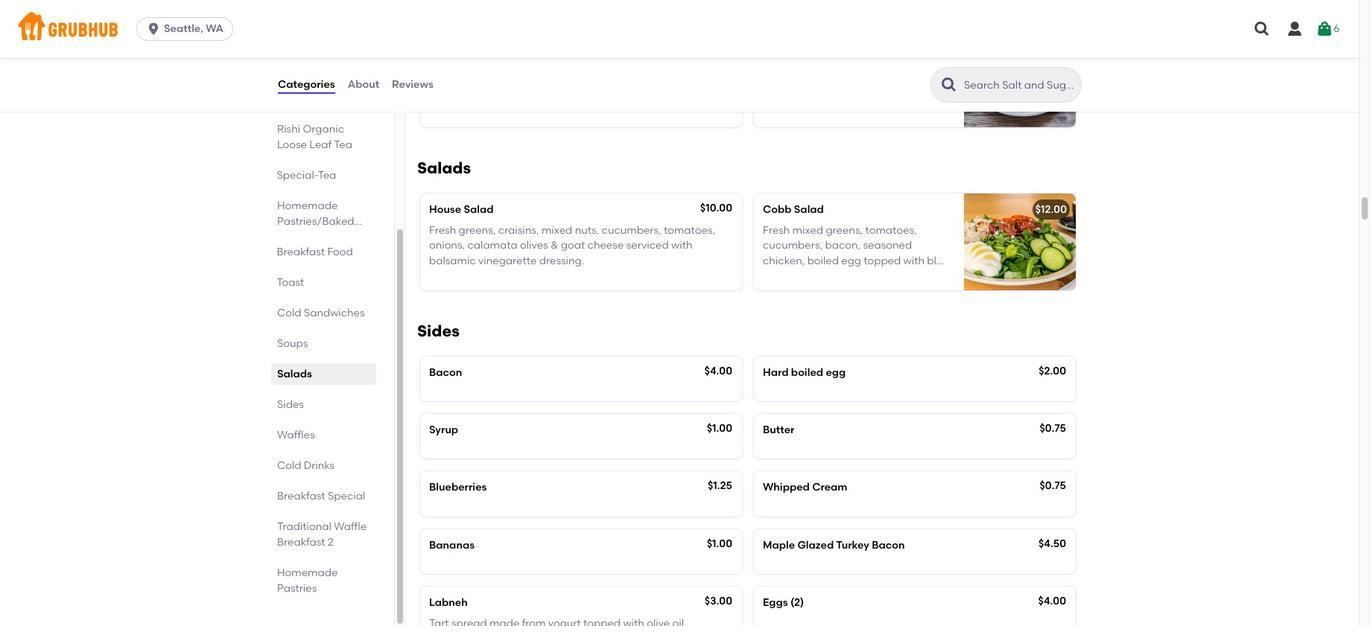 Task type: describe. For each thing, give the bounding box(es) containing it.
egg inside "fresh mixed greens, tomatoes, cucumbers, bacon, seasoned chicken, boiled egg topped with blue cheese and served with balsamic vinegarette dressing."
[[842, 255, 861, 267]]

balsamic inside fresh greens, craisins, mixed nuts, cucumbers, tomatoes, onions, calamata olives & goat cheese serviced with balsamic vinegarette dressing.
[[429, 255, 476, 267]]

about
[[348, 78, 379, 91]]

spices inside the "​chunky tomato soup with spices and cream" button
[[561, 61, 593, 74]]

labneh
[[429, 597, 468, 610]]

whipped cream
[[763, 482, 848, 494]]

topped
[[864, 255, 901, 267]]

lentils
[[763, 76, 792, 89]]

house
[[429, 203, 461, 216]]

maple
[[763, 539, 795, 552]]

seattle, wa
[[164, 22, 224, 35]]

calamata
[[468, 239, 518, 252]]

salad for cobb salad
[[794, 203, 824, 216]]

turkey
[[836, 539, 870, 552]]

traditional
[[277, 521, 331, 534]]

cold for cold sandwiches
[[277, 307, 301, 320]]

maple glazed turkey bacon
[[763, 539, 905, 552]]

organic
[[303, 123, 344, 136]]

loose
[[277, 139, 307, 151]]

eggs (2)
[[763, 597, 804, 610]]

boiled inside "fresh mixed greens, tomatoes, cucumbers, bacon, seasoned chicken, boiled egg topped with blue cheese and served with balsamic vinegarette dressing."
[[808, 255, 839, 267]]

rishi
[[277, 123, 300, 136]]

homemade for pastries
[[277, 567, 338, 580]]

onions,
[[429, 239, 465, 252]]

fresh greens, craisins, mixed nuts, cucumbers, tomatoes, onions, calamata olives & goat cheese serviced with balsamic vinegarette dressing.
[[429, 224, 715, 267]]

with inside fresh greens, craisins, mixed nuts, cucumbers, tomatoes, onions, calamata olives & goat cheese serviced with balsamic vinegarette dressing.
[[671, 239, 693, 252]]

with down the topped
[[861, 270, 882, 282]]

carrots,
[[852, 61, 891, 74]]

blueberries
[[429, 482, 487, 494]]

cobb salad
[[763, 203, 824, 216]]

sauteed veggies, carrots, celery, lentils and spices button
[[754, 30, 1076, 127]]

traditional waffle breakfast 2
[[277, 521, 367, 549]]

craisins,
[[498, 224, 539, 237]]

and for spices
[[595, 61, 615, 74]]

fresh mixed greens, tomatoes, cucumbers, bacon, seasoned chicken, boiled egg topped with blue cheese and served with balsamic vinegarette dressing.
[[763, 224, 949, 298]]

homemade pastries
[[277, 567, 338, 595]]

seattle,
[[164, 22, 203, 35]]

0 vertical spatial sides
[[417, 322, 460, 340]]

sauteed veggies, carrots, celery, lentils and spices
[[763, 61, 926, 89]]

$12.00
[[1036, 203, 1067, 216]]

homemade for pastries/baked
[[277, 200, 338, 212]]

breakfast inside traditional waffle breakfast 2
[[277, 537, 325, 549]]

bananas
[[429, 539, 475, 552]]

salad for house salad
[[464, 203, 494, 216]]

svg image
[[1286, 20, 1304, 38]]

tomato
[[470, 61, 508, 74]]

butter
[[763, 424, 795, 437]]

chicken,
[[763, 255, 805, 267]]

breakfast inside homemade pastries/baked goods breakfast food
[[277, 246, 325, 259]]

breakfast special
[[277, 490, 365, 503]]

1 vertical spatial tea
[[318, 169, 337, 182]]

dressing. inside "fresh mixed greens, tomatoes, cucumbers, bacon, seasoned chicken, boiled egg topped with blue cheese and served with balsamic vinegarette dressing."
[[824, 285, 869, 298]]

serviced
[[626, 239, 669, 252]]

tomatoes, inside fresh greens, craisins, mixed nuts, cucumbers, tomatoes, onions, calamata olives & goat cheese serviced with balsamic vinegarette dressing.
[[664, 224, 715, 237]]

and for lentils
[[795, 76, 815, 89]]

house salad
[[429, 203, 494, 216]]

0 horizontal spatial salads
[[277, 368, 312, 381]]

hard boiled egg
[[763, 366, 846, 379]]

$0.75 for whipped cream
[[1040, 480, 1066, 493]]

drinks
[[304, 460, 335, 472]]

about button
[[347, 58, 380, 112]]

$4.00 for bacon
[[705, 365, 733, 378]]

cold for cold drinks
[[277, 460, 301, 472]]

olives
[[520, 239, 548, 252]]

toast
[[277, 276, 305, 289]]

&
[[551, 239, 559, 252]]

0 vertical spatial salads
[[417, 159, 471, 177]]

bacon,
[[825, 239, 861, 252]]

​chunky tomato soup with spices and cream
[[429, 61, 651, 74]]

wa
[[206, 22, 224, 35]]

glazed
[[798, 539, 834, 552]]

waffles
[[277, 429, 315, 442]]

tomatoes, inside "fresh mixed greens, tomatoes, cucumbers, bacon, seasoned chicken, boiled egg topped with blue cheese and served with balsamic vinegarette dressing."
[[866, 224, 917, 237]]

special
[[328, 490, 365, 503]]

food
[[328, 246, 353, 259]]

veggies,
[[808, 61, 850, 74]]

rishi organic loose leaf tea
[[277, 123, 352, 151]]

1 vertical spatial sides
[[277, 399, 304, 411]]

fresh for fresh greens, craisins, mixed nuts, cucumbers, tomatoes, onions, calamata olives & goat cheese serviced with balsamic vinegarette dressing.
[[429, 224, 456, 237]]

and inside "fresh mixed greens, tomatoes, cucumbers, bacon, seasoned chicken, boiled egg topped with blue cheese and served with balsamic vinegarette dressing."
[[802, 270, 822, 282]]

cold sandwiches
[[277, 307, 365, 320]]

blue
[[927, 255, 949, 267]]

cobb
[[763, 203, 792, 216]]

cream
[[618, 61, 651, 74]]

celery,
[[893, 61, 926, 74]]

search icon image
[[940, 76, 958, 94]]

special-
[[277, 169, 318, 182]]

cold drinks
[[277, 460, 335, 472]]



Task type: vqa. For each thing, say whether or not it's contained in the screenshot.


Task type: locate. For each thing, give the bounding box(es) containing it.
homemade
[[277, 200, 338, 212], [277, 567, 338, 580]]

bacon right 'turkey' in the right of the page
[[872, 539, 905, 552]]

cheese down nuts,
[[588, 239, 624, 252]]

1 vertical spatial salads
[[277, 368, 312, 381]]

balsamic down the onions,
[[429, 255, 476, 267]]

fresh down cobb
[[763, 224, 790, 237]]

2 greens, from the left
[[826, 224, 863, 237]]

greens, up calamata
[[459, 224, 496, 237]]

spices right soup
[[561, 61, 593, 74]]

salads down soups
[[277, 368, 312, 381]]

categories button
[[277, 58, 336, 112]]

2
[[328, 537, 334, 549]]

0 vertical spatial vinegarette
[[478, 255, 537, 267]]

reviews button
[[391, 58, 434, 112]]

0 vertical spatial dressing.
[[539, 255, 584, 267]]

balsamic
[[429, 255, 476, 267], [884, 270, 931, 282]]

1 vertical spatial cold
[[277, 460, 301, 472]]

1 vertical spatial breakfast
[[277, 490, 325, 503]]

tomatoes, up seasoned
[[866, 224, 917, 237]]

pastries/baked
[[277, 215, 354, 228]]

0 vertical spatial cold
[[277, 307, 301, 320]]

2 horizontal spatial svg image
[[1316, 20, 1334, 38]]

​chunky tomato soup with spices and cream button
[[420, 30, 742, 127]]

tomatoes, down $10.00
[[664, 224, 715, 237]]

greens, inside fresh greens, craisins, mixed nuts, cucumbers, tomatoes, onions, calamata olives & goat cheese serviced with balsamic vinegarette dressing.
[[459, 224, 496, 237]]

1 greens, from the left
[[459, 224, 496, 237]]

1 fresh from the left
[[429, 224, 456, 237]]

$2.00
[[1039, 365, 1066, 378]]

reviews
[[392, 78, 434, 91]]

0 horizontal spatial $4.00
[[705, 365, 733, 378]]

sides
[[417, 322, 460, 340], [277, 399, 304, 411]]

tea inside rishi organic loose leaf tea
[[334, 139, 352, 151]]

$0.75 up $4.50 at the bottom right of the page
[[1040, 480, 1066, 493]]

homemade up the pastries
[[277, 567, 338, 580]]

bacon up syrup
[[429, 366, 462, 379]]

cobb salad image
[[964, 194, 1076, 290]]

tea
[[334, 139, 352, 151], [318, 169, 337, 182]]

0 vertical spatial $1.00
[[707, 423, 733, 435]]

1 cold from the top
[[277, 307, 301, 320]]

$1.25
[[708, 480, 733, 493]]

0 vertical spatial $0.75
[[1040, 423, 1066, 435]]

categories
[[278, 78, 335, 91]]

1 vertical spatial spices
[[817, 76, 849, 89]]

homemade up pastries/baked
[[277, 200, 338, 212]]

1 horizontal spatial vinegarette
[[763, 285, 822, 298]]

1 vertical spatial vinegarette
[[763, 285, 822, 298]]

cold
[[277, 307, 301, 320], [277, 460, 301, 472]]

bacon
[[429, 366, 462, 379], [872, 539, 905, 552]]

and left served
[[802, 270, 822, 282]]

vinegarette inside fresh greens, craisins, mixed nuts, cucumbers, tomatoes, onions, calamata olives & goat cheese serviced with balsamic vinegarette dressing.
[[478, 255, 537, 267]]

spices
[[561, 61, 593, 74], [817, 76, 849, 89]]

0 horizontal spatial salad
[[464, 203, 494, 216]]

0 vertical spatial tea
[[334, 139, 352, 151]]

1 horizontal spatial cheese
[[763, 270, 799, 282]]

1 horizontal spatial cucumbers,
[[763, 239, 823, 252]]

0 horizontal spatial dressing.
[[539, 255, 584, 267]]

1 horizontal spatial spices
[[817, 76, 849, 89]]

mixed up &
[[542, 224, 573, 237]]

cheese inside fresh greens, craisins, mixed nuts, cucumbers, tomatoes, onions, calamata olives & goat cheese serviced with balsamic vinegarette dressing.
[[588, 239, 624, 252]]

1 horizontal spatial bacon
[[872, 539, 905, 552]]

fresh inside "fresh mixed greens, tomatoes, cucumbers, bacon, seasoned chicken, boiled egg topped with blue cheese and served with balsamic vinegarette dressing."
[[763, 224, 790, 237]]

0 vertical spatial and
[[595, 61, 615, 74]]

0 vertical spatial cucumbers,
[[602, 224, 661, 237]]

0 horizontal spatial bacon
[[429, 366, 462, 379]]

dressing.
[[539, 255, 584, 267], [824, 285, 869, 298]]

$1.00 up $1.25
[[707, 423, 733, 435]]

special-tea
[[277, 169, 337, 182]]

seasoned
[[863, 239, 912, 252]]

leaf
[[310, 139, 332, 151]]

svg image right svg image
[[1316, 20, 1334, 38]]

2 fresh from the left
[[763, 224, 790, 237]]

cucumbers, up chicken,
[[763, 239, 823, 252]]

seattle, wa button
[[136, 17, 239, 41]]

1 horizontal spatial dressing.
[[824, 285, 869, 298]]

boiled
[[808, 255, 839, 267], [791, 366, 824, 379]]

and down sauteed
[[795, 76, 815, 89]]

1 vertical spatial balsamic
[[884, 270, 931, 282]]

0 vertical spatial boiled
[[808, 255, 839, 267]]

fresh
[[429, 224, 456, 237], [763, 224, 790, 237]]

0 horizontal spatial mixed
[[542, 224, 573, 237]]

0 vertical spatial homemade
[[277, 200, 338, 212]]

$3.00
[[705, 595, 733, 608]]

salads
[[417, 159, 471, 177], [277, 368, 312, 381]]

whipped
[[763, 482, 810, 494]]

1 $0.75 from the top
[[1040, 423, 1066, 435]]

greens, inside "fresh mixed greens, tomatoes, cucumbers, bacon, seasoned chicken, boiled egg topped with blue cheese and served with balsamic vinegarette dressing."
[[826, 224, 863, 237]]

fresh inside fresh greens, craisins, mixed nuts, cucumbers, tomatoes, onions, calamata olives & goat cheese serviced with balsamic vinegarette dressing.
[[429, 224, 456, 237]]

with right soup
[[537, 61, 559, 74]]

tomatoes,
[[664, 224, 715, 237], [866, 224, 917, 237]]

1 breakfast from the top
[[277, 246, 325, 259]]

1 horizontal spatial salads
[[417, 159, 471, 177]]

1 tomatoes, from the left
[[664, 224, 715, 237]]

2 vertical spatial and
[[802, 270, 822, 282]]

breakfast down traditional
[[277, 537, 325, 549]]

2 mixed from the left
[[793, 224, 824, 237]]

​chunky
[[429, 61, 468, 74]]

salad right cobb
[[794, 203, 824, 216]]

greens, up bacon,
[[826, 224, 863, 237]]

1 vertical spatial homemade
[[277, 567, 338, 580]]

cold down toast
[[277, 307, 301, 320]]

svg image for seattle, wa
[[146, 22, 161, 37]]

1 $1.00 from the top
[[707, 423, 733, 435]]

hard
[[763, 366, 789, 379]]

1 horizontal spatial fresh
[[763, 224, 790, 237]]

$4.00 left hard
[[705, 365, 733, 378]]

syrup
[[429, 424, 458, 437]]

tea down leaf
[[318, 169, 337, 182]]

1 vertical spatial boiled
[[791, 366, 824, 379]]

6
[[1334, 22, 1340, 35]]

0 vertical spatial bacon
[[429, 366, 462, 379]]

1 vertical spatial $1.00
[[707, 538, 733, 550]]

$10.00
[[700, 202, 733, 214]]

and inside the sauteed veggies, carrots, celery, lentils and spices
[[795, 76, 815, 89]]

1 vertical spatial $4.00
[[1038, 595, 1066, 608]]

$4.00
[[705, 365, 733, 378], [1038, 595, 1066, 608]]

svg image inside seattle, wa "button"
[[146, 22, 161, 37]]

boiled up served
[[808, 255, 839, 267]]

$4.00 down $4.50 at the bottom right of the page
[[1038, 595, 1066, 608]]

mixed down cobb salad
[[793, 224, 824, 237]]

0 vertical spatial balsamic
[[429, 255, 476, 267]]

2 homemade from the top
[[277, 567, 338, 580]]

1 mixed from the left
[[542, 224, 573, 237]]

mixed
[[542, 224, 573, 237], [793, 224, 824, 237]]

homemade pastries/baked goods breakfast food
[[277, 200, 354, 259]]

(2)
[[791, 597, 804, 610]]

cheese inside "fresh mixed greens, tomatoes, cucumbers, bacon, seasoned chicken, boiled egg topped with blue cheese and served with balsamic vinegarette dressing."
[[763, 270, 799, 282]]

mixed inside "fresh mixed greens, tomatoes, cucumbers, bacon, seasoned chicken, boiled egg topped with blue cheese and served with balsamic vinegarette dressing."
[[793, 224, 824, 237]]

1 horizontal spatial salad
[[794, 203, 824, 216]]

homemade inside homemade pastries/baked goods breakfast food
[[277, 200, 338, 212]]

fresh up the onions,
[[429, 224, 456, 237]]

1 vertical spatial bacon
[[872, 539, 905, 552]]

soups
[[277, 338, 308, 350]]

1 vertical spatial cucumbers,
[[763, 239, 823, 252]]

2 tomatoes, from the left
[[866, 224, 917, 237]]

$0.75
[[1040, 423, 1066, 435], [1040, 480, 1066, 493]]

cucumbers, inside "fresh mixed greens, tomatoes, cucumbers, bacon, seasoned chicken, boiled egg topped with blue cheese and served with balsamic vinegarette dressing."
[[763, 239, 823, 252]]

salad
[[464, 203, 494, 216], [794, 203, 824, 216]]

0 vertical spatial cheese
[[588, 239, 624, 252]]

nuts,
[[575, 224, 599, 237]]

salad right the house at top
[[464, 203, 494, 216]]

spices down veggies,
[[817, 76, 849, 89]]

0 horizontal spatial fresh
[[429, 224, 456, 237]]

2 salad from the left
[[794, 203, 824, 216]]

2 $1.00 from the top
[[707, 538, 733, 550]]

boiled right hard
[[791, 366, 824, 379]]

3 breakfast from the top
[[277, 537, 325, 549]]

tea right leaf
[[334, 139, 352, 151]]

egg right hard
[[826, 366, 846, 379]]

greens,
[[459, 224, 496, 237], [826, 224, 863, 237]]

$1.00 down $1.25
[[707, 538, 733, 550]]

lentil soup image
[[964, 30, 1076, 127]]

0 vertical spatial egg
[[842, 255, 861, 267]]

2 $0.75 from the top
[[1040, 480, 1066, 493]]

dressing. down &
[[539, 255, 584, 267]]

Search Salt and Sugar Cafe and Bakery search field
[[963, 78, 1077, 92]]

0 vertical spatial spices
[[561, 61, 593, 74]]

1 vertical spatial dressing.
[[824, 285, 869, 298]]

egg down bacon,
[[842, 255, 861, 267]]

1 horizontal spatial $4.00
[[1038, 595, 1066, 608]]

1 horizontal spatial sides
[[417, 322, 460, 340]]

1 horizontal spatial mixed
[[793, 224, 824, 237]]

balsamic inside "fresh mixed greens, tomatoes, cucumbers, bacon, seasoned chicken, boiled egg topped with blue cheese and served with balsamic vinegarette dressing."
[[884, 270, 931, 282]]

$0.75 for butter
[[1040, 423, 1066, 435]]

1 vertical spatial and
[[795, 76, 815, 89]]

1 vertical spatial egg
[[826, 366, 846, 379]]

svg image left "seattle,"
[[146, 22, 161, 37]]

goat
[[561, 239, 585, 252]]

1 horizontal spatial tomatoes,
[[866, 224, 917, 237]]

balsamic down the topped
[[884, 270, 931, 282]]

cucumbers, inside fresh greens, craisins, mixed nuts, cucumbers, tomatoes, onions, calamata olives & goat cheese serviced with balsamic vinegarette dressing.
[[602, 224, 661, 237]]

0 horizontal spatial greens,
[[459, 224, 496, 237]]

svg image inside 6 button
[[1316, 20, 1334, 38]]

0 horizontal spatial sides
[[277, 399, 304, 411]]

cheese
[[588, 239, 624, 252], [763, 270, 799, 282]]

vinegarette inside "fresh mixed greens, tomatoes, cucumbers, bacon, seasoned chicken, boiled egg topped with blue cheese and served with balsamic vinegarette dressing."
[[763, 285, 822, 298]]

$1.00 for butter
[[707, 423, 733, 435]]

soup
[[510, 61, 535, 74]]

2 vertical spatial breakfast
[[277, 537, 325, 549]]

goods
[[277, 231, 311, 244]]

vinegarette
[[478, 255, 537, 267], [763, 285, 822, 298]]

spices inside the sauteed veggies, carrots, celery, lentils and spices
[[817, 76, 849, 89]]

and
[[595, 61, 615, 74], [795, 76, 815, 89], [802, 270, 822, 282]]

1 horizontal spatial svg image
[[1253, 20, 1271, 38]]

with inside the "​chunky tomato soup with spices and cream" button
[[537, 61, 559, 74]]

cold left drinks
[[277, 460, 301, 472]]

0 vertical spatial breakfast
[[277, 246, 325, 259]]

6 button
[[1316, 16, 1340, 42]]

sauteed
[[763, 61, 806, 74]]

1 horizontal spatial greens,
[[826, 224, 863, 237]]

1 salad from the left
[[464, 203, 494, 216]]

$4.00 for eggs (2)
[[1038, 595, 1066, 608]]

mixed inside fresh greens, craisins, mixed nuts, cucumbers, tomatoes, onions, calamata olives & goat cheese serviced with balsamic vinegarette dressing.
[[542, 224, 573, 237]]

cheese down chicken,
[[763, 270, 799, 282]]

0 horizontal spatial svg image
[[146, 22, 161, 37]]

sandwiches
[[304, 307, 365, 320]]

breakfast down goods
[[277, 246, 325, 259]]

waffle
[[334, 521, 367, 534]]

eggs
[[763, 597, 788, 610]]

0 horizontal spatial cheese
[[588, 239, 624, 252]]

with right the serviced
[[671, 239, 693, 252]]

svg image left svg image
[[1253, 20, 1271, 38]]

with left the blue
[[904, 255, 925, 267]]

2 breakfast from the top
[[277, 490, 325, 503]]

$0.75 down $2.00
[[1040, 423, 1066, 435]]

cream
[[812, 482, 848, 494]]

cucumbers, up the serviced
[[602, 224, 661, 237]]

fresh for fresh mixed greens, tomatoes, cucumbers, bacon, seasoned chicken, boiled egg topped with blue cheese and served with balsamic vinegarette dressing.
[[763, 224, 790, 237]]

1 vertical spatial $0.75
[[1040, 480, 1066, 493]]

0 vertical spatial $4.00
[[705, 365, 733, 378]]

0 horizontal spatial vinegarette
[[478, 255, 537, 267]]

0 horizontal spatial tomatoes,
[[664, 224, 715, 237]]

$4.50
[[1039, 538, 1066, 550]]

1 horizontal spatial balsamic
[[884, 270, 931, 282]]

breakfast up traditional
[[277, 490, 325, 503]]

served
[[824, 270, 858, 282]]

0 horizontal spatial balsamic
[[429, 255, 476, 267]]

dressing. down served
[[824, 285, 869, 298]]

pastries
[[277, 583, 317, 595]]

dressing. inside fresh greens, craisins, mixed nuts, cucumbers, tomatoes, onions, calamata olives & goat cheese serviced with balsamic vinegarette dressing.
[[539, 255, 584, 267]]

svg image for 6
[[1316, 20, 1334, 38]]

0 horizontal spatial cucumbers,
[[602, 224, 661, 237]]

and left the cream
[[595, 61, 615, 74]]

$1.00 for maple glazed turkey bacon
[[707, 538, 733, 550]]

vinegarette down calamata
[[478, 255, 537, 267]]

1 vertical spatial cheese
[[763, 270, 799, 282]]

egg
[[842, 255, 861, 267], [826, 366, 846, 379]]

vinegarette down chicken,
[[763, 285, 822, 298]]

main navigation navigation
[[0, 0, 1359, 58]]

svg image
[[1253, 20, 1271, 38], [1316, 20, 1334, 38], [146, 22, 161, 37]]

salads up the house at top
[[417, 159, 471, 177]]

2 cold from the top
[[277, 460, 301, 472]]

0 horizontal spatial spices
[[561, 61, 593, 74]]

1 homemade from the top
[[277, 200, 338, 212]]

cucumbers,
[[602, 224, 661, 237], [763, 239, 823, 252]]



